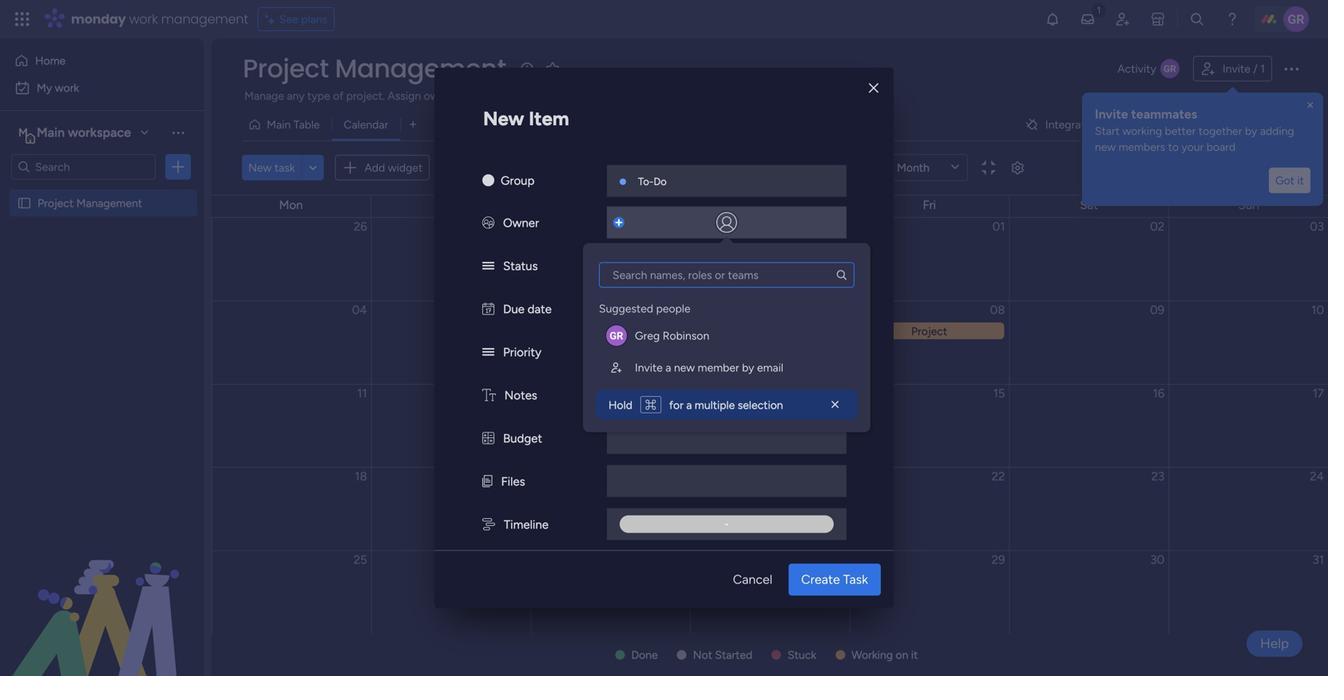 Task type: vqa. For each thing, say whether or not it's contained in the screenshot.
the Install app
no



Task type: locate. For each thing, give the bounding box(es) containing it.
0 vertical spatial new
[[483, 107, 525, 130]]

and
[[532, 89, 550, 103]]

on
[[896, 649, 909, 662]]

0 horizontal spatial management
[[76, 197, 142, 210]]

date
[[528, 303, 552, 317]]

0 horizontal spatial project
[[38, 197, 74, 210]]

stuck
[[788, 649, 817, 662]]

greg
[[635, 329, 660, 343]]

0 vertical spatial a
[[666, 361, 672, 375]]

see
[[279, 12, 299, 26]]

home link
[[10, 48, 194, 74]]

1 horizontal spatial by
[[1246, 124, 1258, 138]]

0 vertical spatial by
[[1246, 124, 1258, 138]]

widget
[[388, 161, 423, 174]]

invite inside button
[[1223, 62, 1251, 76]]

my work option
[[10, 75, 194, 101]]

v2 multiple person column image
[[483, 216, 495, 231]]

board
[[1207, 140, 1236, 154]]

0 vertical spatial your
[[655, 89, 677, 103]]

a down greg robinson
[[666, 361, 672, 375]]

new down start
[[1096, 140, 1117, 154]]

0 horizontal spatial work
[[55, 81, 79, 95]]

collapse board header image
[[1288, 118, 1301, 131]]

1 vertical spatial new
[[674, 361, 695, 375]]

1 horizontal spatial project
[[243, 51, 329, 86]]

workspace
[[68, 125, 131, 140]]

stands.
[[719, 89, 755, 103]]

my work
[[37, 81, 79, 95]]

group
[[501, 174, 535, 188]]

0 vertical spatial it
[[1298, 174, 1305, 187]]

invite inside [object object] 'element'
[[635, 361, 663, 375]]

1 horizontal spatial a
[[687, 399, 692, 412]]

started
[[719, 259, 757, 273], [716, 649, 753, 662]]

Search in workspace field
[[34, 158, 133, 176]]

calendar button
[[332, 112, 401, 137]]

main left table
[[267, 118, 291, 131]]

filter button
[[588, 155, 663, 181]]

invite left /
[[1223, 62, 1251, 76]]

started inside new item dialog
[[719, 259, 757, 273]]

1 vertical spatial invite
[[1096, 107, 1129, 122]]

project management inside list box
[[38, 197, 142, 210]]

email
[[758, 361, 784, 375]]

1 horizontal spatial of
[[608, 89, 619, 103]]

1 vertical spatial it
[[912, 649, 919, 662]]

[object object] element up member
[[599, 320, 855, 352]]

1 horizontal spatial close image
[[1305, 99, 1318, 112]]

new down robinson
[[674, 361, 695, 375]]

None search field
[[599, 262, 855, 288]]

dapulse date column image
[[483, 303, 495, 317]]

for
[[670, 399, 684, 412]]

working
[[852, 649, 893, 662]]

0 vertical spatial not started
[[697, 259, 757, 273]]

v2 sun image
[[483, 174, 495, 188]]

0 horizontal spatial invite
[[635, 361, 663, 375]]

new inside button
[[249, 161, 272, 175]]

see plans
[[279, 12, 328, 26]]

alert
[[596, 390, 858, 420]]

main right "workspace" image
[[37, 125, 65, 140]]

invite / 1 button
[[1194, 56, 1273, 82]]

1 vertical spatial not
[[693, 649, 713, 662]]

close image for new item
[[869, 83, 879, 94]]

option
[[0, 189, 204, 192]]

invite teammates heading
[[1096, 105, 1311, 123]]

work right monday
[[129, 10, 158, 28]]

by left the "email"
[[742, 361, 755, 375]]

1 [object object] element from the top
[[599, 320, 855, 352]]

thu
[[760, 198, 780, 213]]

monday work management
[[71, 10, 248, 28]]

invite up start
[[1096, 107, 1129, 122]]

management up 'assign'
[[335, 51, 506, 86]]

it right 'on'
[[912, 649, 919, 662]]

2 of from the left
[[608, 89, 619, 103]]

tree grid inside list box
[[599, 294, 855, 384]]

1 horizontal spatial management
[[335, 51, 506, 86]]

not right done
[[693, 649, 713, 662]]

alert containing hold
[[596, 390, 858, 420]]

project up any
[[243, 51, 329, 86]]

0 vertical spatial new
[[1096, 140, 1117, 154]]

people
[[656, 302, 691, 316]]

not up robinson
[[697, 259, 716, 273]]

activity button
[[1112, 56, 1187, 82]]

0 horizontal spatial new
[[249, 161, 272, 175]]

workspace image
[[15, 124, 31, 141]]

track
[[580, 89, 605, 103]]

not
[[697, 259, 716, 273], [693, 649, 713, 662]]

plans
[[301, 12, 328, 26]]

0 horizontal spatial a
[[666, 361, 672, 375]]

tree grid containing suggested people
[[599, 294, 855, 384]]

[object object] element containing invite a new member by email
[[599, 352, 855, 384]]

main inside button
[[267, 118, 291, 131]]

do
[[654, 176, 667, 188]]

your right to
[[1182, 140, 1205, 154]]

Search field
[[457, 157, 505, 179]]

new down timelines
[[483, 107, 525, 130]]

main inside workspace selection element
[[37, 125, 65, 140]]

dapulse timeline column image
[[483, 518, 495, 533]]

manage any type of project. assign owners, set timelines and keep track of where your project stands.
[[245, 89, 755, 103]]

dialog
[[583, 243, 871, 433]]

new inside dialog
[[483, 107, 525, 130]]

1 vertical spatial a
[[687, 399, 692, 412]]

keep
[[553, 89, 577, 103]]

1 vertical spatial project
[[38, 197, 74, 210]]

due
[[503, 303, 525, 317]]

list box
[[596, 262, 858, 384]]

2 horizontal spatial invite
[[1223, 62, 1251, 76]]

main
[[267, 118, 291, 131], [37, 125, 65, 140]]

1 vertical spatial your
[[1182, 140, 1205, 154]]

invite inside invite teammates start working better together by adding new members to your board
[[1096, 107, 1129, 122]]

main table button
[[242, 112, 332, 137]]

main for main table
[[267, 118, 291, 131]]

1 vertical spatial close image
[[1305, 99, 1318, 112]]

0 vertical spatial work
[[129, 10, 158, 28]]

your
[[655, 89, 677, 103], [1182, 140, 1205, 154]]

0 vertical spatial not
[[697, 259, 716, 273]]

management down search in workspace field
[[76, 197, 142, 210]]

invite for teammates
[[1096, 107, 1129, 122]]

1 horizontal spatial main
[[267, 118, 291, 131]]

1 list arrow image from the left
[[751, 163, 756, 173]]

0 vertical spatial started
[[719, 259, 757, 273]]

1 vertical spatial management
[[76, 197, 142, 210]]

project management down search in workspace field
[[38, 197, 142, 210]]

budget
[[503, 432, 543, 446]]

project management list box
[[0, 187, 204, 433]]

work right my on the left
[[55, 81, 79, 95]]

work
[[129, 10, 158, 28], [55, 81, 79, 95]]

list arrow image
[[751, 163, 756, 173], [783, 163, 788, 173]]

by
[[1246, 124, 1258, 138], [742, 361, 755, 375]]

0 horizontal spatial close image
[[869, 83, 879, 94]]

your inside 'button'
[[655, 89, 677, 103]]

close image for invite teammates
[[1305, 99, 1318, 112]]

1 of from the left
[[333, 89, 344, 103]]

1 horizontal spatial new
[[1096, 140, 1117, 154]]

invite
[[1223, 62, 1251, 76], [1096, 107, 1129, 122], [635, 361, 663, 375]]

1 horizontal spatial new
[[483, 107, 525, 130]]

0 horizontal spatial your
[[655, 89, 677, 103]]

0 vertical spatial project
[[243, 51, 329, 86]]

0 vertical spatial management
[[335, 51, 506, 86]]

got it button
[[1270, 168, 1311, 193]]

2 [object object] element from the top
[[599, 352, 855, 384]]

invite teammates start working better together by adding new members to your board
[[1096, 107, 1295, 154]]

[object object] element
[[599, 320, 855, 352], [599, 352, 855, 384]]

it right got
[[1298, 174, 1305, 187]]

project management up project.
[[243, 51, 506, 86]]

1 horizontal spatial list arrow image
[[783, 163, 788, 173]]

start
[[1096, 124, 1120, 138]]

0 vertical spatial project management
[[243, 51, 506, 86]]

a inside alert
[[687, 399, 692, 412]]

tree grid
[[599, 294, 855, 384]]

invite for a
[[635, 361, 663, 375]]

invite for /
[[1223, 62, 1251, 76]]

a right for
[[687, 399, 692, 412]]

create
[[802, 573, 840, 588]]

list arrow image right today button
[[751, 163, 756, 173]]

1 vertical spatial project management
[[38, 197, 142, 210]]

home
[[35, 54, 66, 68]]

new inside [object object] 'element'
[[674, 361, 695, 375]]

by left adding at the right top
[[1246, 124, 1258, 138]]

timelines
[[484, 89, 529, 103]]

month
[[897, 161, 930, 175]]

project right the public board icon at left top
[[38, 197, 74, 210]]

wed
[[598, 198, 623, 213]]

0 horizontal spatial project management
[[38, 197, 142, 210]]

automate button
[[1180, 112, 1265, 137]]

files
[[501, 475, 525, 490]]

1 horizontal spatial work
[[129, 10, 158, 28]]

close image
[[869, 83, 879, 94], [1305, 99, 1318, 112]]

1 horizontal spatial project management
[[243, 51, 506, 86]]

invite a new member by email
[[635, 361, 784, 375]]

notifications image
[[1045, 11, 1061, 27]]

⌘
[[646, 399, 657, 412]]

new task
[[249, 161, 295, 175]]

your right where in the left top of the page
[[655, 89, 677, 103]]

0 horizontal spatial by
[[742, 361, 755, 375]]

new left task
[[249, 161, 272, 175]]

suggested people row
[[599, 294, 691, 317]]

dapulse numbers column image
[[483, 432, 495, 446]]

2 vertical spatial invite
[[635, 361, 663, 375]]

project
[[243, 51, 329, 86], [38, 197, 74, 210]]

owners,
[[424, 89, 463, 103]]

work inside option
[[55, 81, 79, 95]]

a for for
[[687, 399, 692, 412]]

1 horizontal spatial your
[[1182, 140, 1205, 154]]

a
[[666, 361, 672, 375], [687, 399, 692, 412]]

2024
[[841, 160, 869, 175]]

0 horizontal spatial of
[[333, 89, 344, 103]]

management inside project management list box
[[76, 197, 142, 210]]

1 horizontal spatial it
[[1298, 174, 1305, 187]]

management
[[161, 10, 248, 28]]

invite down greg
[[635, 361, 663, 375]]

search everything image
[[1190, 11, 1206, 27]]

[object object] element up for a multiple selection
[[599, 352, 855, 384]]

main for main workspace
[[37, 125, 65, 140]]

1 vertical spatial new
[[249, 161, 272, 175]]

0 vertical spatial close image
[[869, 83, 879, 94]]

of right type
[[333, 89, 344, 103]]

1 horizontal spatial invite
[[1096, 107, 1129, 122]]

got
[[1276, 174, 1295, 187]]

done
[[632, 649, 658, 662]]

add widget button
[[335, 155, 430, 180]]

show board description image
[[518, 61, 537, 77]]

task
[[275, 161, 295, 175]]

help image
[[1225, 11, 1241, 27]]

1 vertical spatial work
[[55, 81, 79, 95]]

list arrow image left 'march'
[[783, 163, 788, 173]]

0 horizontal spatial it
[[912, 649, 919, 662]]

0 horizontal spatial new
[[674, 361, 695, 375]]

0 horizontal spatial main
[[37, 125, 65, 140]]

0 horizontal spatial list arrow image
[[751, 163, 756, 173]]

of right track in the left of the page
[[608, 89, 619, 103]]

0 vertical spatial invite
[[1223, 62, 1251, 76]]

new
[[483, 107, 525, 130], [249, 161, 272, 175]]

march
[[805, 160, 838, 175]]

not started inside new item dialog
[[697, 259, 757, 273]]

greg robinson image
[[1284, 6, 1310, 32]]

management
[[335, 51, 506, 86], [76, 197, 142, 210]]

1 vertical spatial by
[[742, 361, 755, 375]]

monday
[[71, 10, 126, 28]]

public board image
[[17, 196, 32, 211]]



Task type: describe. For each thing, give the bounding box(es) containing it.
to-
[[638, 176, 654, 188]]

Project Management field
[[239, 51, 510, 86]]

new item
[[483, 107, 569, 130]]

sat
[[1081, 198, 1099, 213]]

my
[[37, 81, 52, 95]]

project
[[680, 89, 716, 103]]

better
[[1166, 124, 1197, 138]]

march 2024
[[805, 160, 869, 175]]

got it
[[1276, 174, 1305, 187]]

new inside invite teammates start working better together by adding new members to your board
[[1096, 140, 1117, 154]]

item
[[529, 107, 569, 130]]

greg robinson
[[635, 329, 710, 343]]

see plans button
[[258, 7, 335, 31]]

to-do
[[638, 176, 667, 188]]

angle down image
[[309, 162, 317, 174]]

help
[[1261, 636, 1290, 652]]

cancel
[[733, 573, 773, 588]]

assign
[[388, 89, 421, 103]]

cancel button
[[721, 564, 786, 596]]

v2 overdue deadline image
[[613, 301, 626, 317]]

new item dialog
[[435, 68, 894, 609]]

it inside button
[[1298, 174, 1305, 187]]

working on it
[[852, 649, 919, 662]]

project.
[[347, 89, 385, 103]]

together
[[1199, 124, 1243, 138]]

type
[[308, 89, 330, 103]]

v2 status image
[[483, 259, 495, 274]]

update feed image
[[1080, 11, 1096, 27]]

list box containing suggested people
[[596, 262, 858, 384]]

2 list arrow image from the left
[[783, 163, 788, 173]]

dialog containing suggested people
[[583, 243, 871, 433]]

robinson
[[663, 329, 710, 343]]

by inside invite teammates start working better together by adding new members to your board
[[1246, 124, 1258, 138]]

work for my
[[55, 81, 79, 95]]

where
[[621, 89, 652, 103]]

new for new task
[[249, 161, 272, 175]]

add view image
[[410, 119, 417, 130]]

close image
[[828, 397, 844, 413]]

today button
[[690, 155, 734, 181]]

members
[[1119, 140, 1166, 154]]

arrow down image
[[644, 158, 663, 177]]

manage
[[245, 89, 284, 103]]

teammates
[[1132, 107, 1198, 122]]

priority
[[503, 346, 542, 360]]

multiple
[[695, 399, 735, 412]]

filter
[[613, 161, 639, 175]]

my work link
[[10, 75, 194, 101]]

1
[[1261, 62, 1266, 76]]

help button
[[1247, 631, 1303, 658]]

invite members image
[[1116, 11, 1131, 27]]

working
[[1123, 124, 1163, 138]]

invite / 1
[[1223, 62, 1266, 76]]

integrate
[[1046, 118, 1092, 131]]

1 vertical spatial not started
[[693, 649, 753, 662]]

lottie animation image
[[0, 515, 204, 677]]

1 image
[[1092, 1, 1107, 19]]

hold
[[609, 399, 636, 412]]

not inside new item dialog
[[697, 259, 716, 273]]

manage any type of project. assign owners, set timelines and keep track of where your project stands. button
[[242, 86, 779, 105]]

work for monday
[[129, 10, 158, 28]]

automate
[[1209, 118, 1259, 131]]

your inside invite teammates start working better together by adding new members to your board
[[1182, 140, 1205, 154]]

new task button
[[242, 155, 302, 181]]

task
[[844, 573, 869, 588]]

dapulse text column image
[[483, 389, 496, 403]]

a for invite
[[666, 361, 672, 375]]

1 vertical spatial started
[[716, 649, 753, 662]]

Search for content search field
[[599, 262, 855, 288]]

adding
[[1261, 124, 1295, 138]]

fri
[[923, 198, 937, 213]]

status
[[503, 259, 538, 274]]

today
[[697, 161, 727, 175]]

mon
[[279, 198, 303, 213]]

search image
[[836, 269, 849, 282]]

to
[[1169, 140, 1180, 154]]

project inside project management list box
[[38, 197, 74, 210]]

/
[[1254, 62, 1258, 76]]

for a multiple selection
[[667, 399, 784, 412]]

lottie animation element
[[0, 515, 204, 677]]

select product image
[[14, 11, 30, 27]]

activity
[[1118, 62, 1157, 76]]

timeline
[[504, 518, 549, 533]]

v2 file column image
[[483, 475, 493, 490]]

main workspace
[[37, 125, 131, 140]]

v2 status image
[[483, 346, 495, 360]]

table
[[294, 118, 320, 131]]

home option
[[10, 48, 194, 74]]

calendar
[[344, 118, 389, 131]]

add to favorites image
[[545, 60, 561, 76]]

selection
[[738, 399, 784, 412]]

main table
[[267, 118, 320, 131]]

monday marketplace image
[[1151, 11, 1167, 27]]

add widget
[[365, 161, 423, 174]]

dapulse addbtn image
[[614, 218, 623, 227]]

owner
[[503, 216, 539, 231]]

create task
[[802, 573, 869, 588]]

[object object] element containing greg robinson
[[599, 320, 855, 352]]

new for new item
[[483, 107, 525, 130]]

member
[[698, 361, 740, 375]]

set
[[466, 89, 481, 103]]

due date
[[503, 303, 552, 317]]

add
[[365, 161, 385, 174]]

suggested people
[[599, 302, 691, 316]]

workspace selection element
[[15, 123, 133, 144]]



